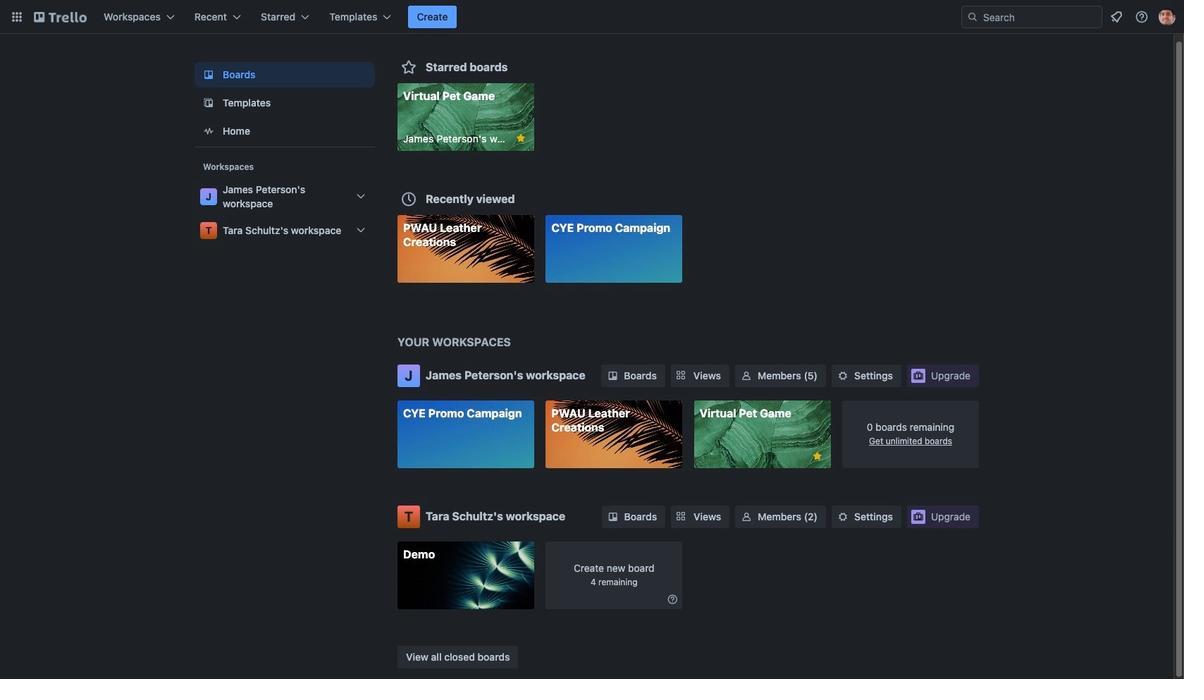 Task type: locate. For each thing, give the bounding box(es) containing it.
board image
[[200, 66, 217, 83]]

primary element
[[0, 0, 1185, 34]]

home image
[[200, 123, 217, 140]]

1 horizontal spatial sm image
[[740, 509, 754, 524]]

sm image
[[606, 369, 620, 383], [740, 369, 754, 383], [836, 369, 850, 383], [836, 509, 850, 524], [666, 592, 680, 606]]

sm image
[[606, 509, 620, 524], [740, 509, 754, 524]]

0 horizontal spatial sm image
[[606, 509, 620, 524]]



Task type: describe. For each thing, give the bounding box(es) containing it.
back to home image
[[34, 6, 87, 28]]

click to unstar this board. it will be removed from your starred list. image
[[515, 132, 527, 145]]

open information menu image
[[1135, 10, 1149, 24]]

Search field
[[962, 6, 1103, 28]]

2 sm image from the left
[[740, 509, 754, 524]]

0 notifications image
[[1109, 8, 1125, 25]]

template board image
[[200, 94, 217, 111]]

1 sm image from the left
[[606, 509, 620, 524]]

search image
[[967, 11, 979, 23]]

james peterson (jamespeterson93) image
[[1159, 8, 1176, 25]]



Task type: vqa. For each thing, say whether or not it's contained in the screenshot.
template board Icon
yes



